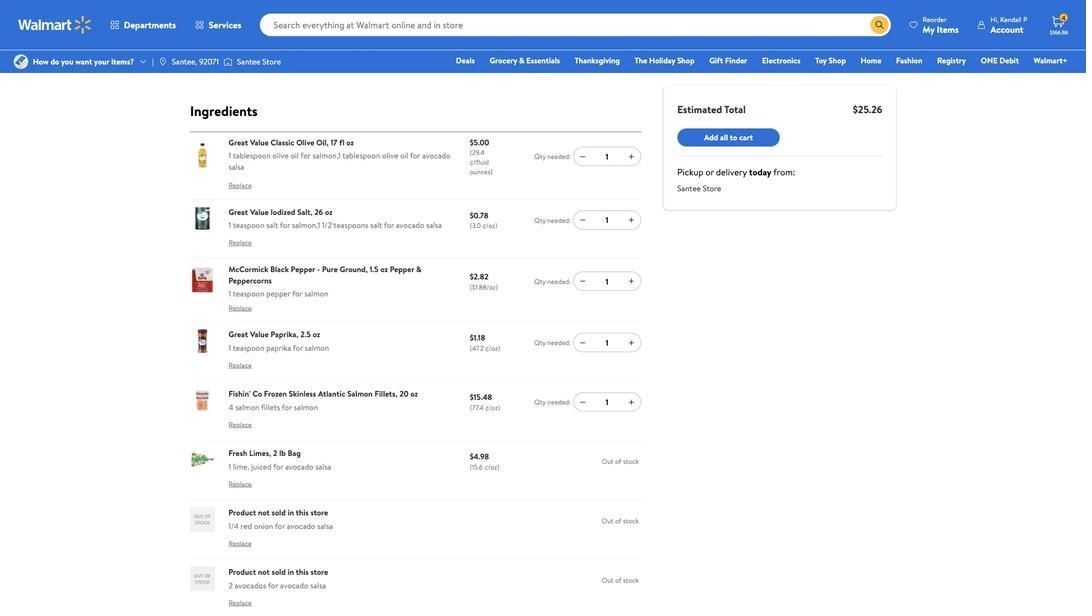 Task type: vqa. For each thing, say whether or not it's contained in the screenshot.


Task type: locate. For each thing, give the bounding box(es) containing it.
in down the product not sold in this store 1/4 red onion for avocado salsa
[[288, 566, 294, 578]]

replace button for great value classic olive oil, 17 fl oz 1 tablespoon olive oil for salmon,1 tablespoon olive oil for avocado salsa
[[229, 176, 252, 195]]

mins right 5
[[803, 22, 831, 41]]

santee down "pickup"
[[678, 183, 701, 194]]

store
[[262, 56, 281, 67], [703, 183, 722, 194]]

1 inside the mccormick black pepper - pure ground, 1.5 oz pepper & peppercorns 1 teaspoon pepper for salmon
[[229, 288, 231, 299]]

 image
[[223, 56, 233, 67]]

product inside product not sold in this store 2 avocados for avocado salsa
[[229, 566, 256, 578]]

1 vertical spatial of
[[615, 516, 622, 526]]

time inside cook time 5 mins
[[809, 14, 823, 23]]

2 replace button from the top
[[229, 234, 252, 252]]

qty needed: left decrease quantity great value classic olive oil, 17 fl oz-count, current quantity 1 icon
[[535, 152, 571, 161]]

one
[[981, 55, 998, 66]]

shop right toy
[[829, 55, 846, 66]]

time right cook
[[809, 14, 823, 23]]

oil,
[[316, 137, 329, 148]]

2 qty from the top
[[535, 215, 546, 225]]

fl
[[339, 137, 345, 148]]

great down ingredients
[[229, 137, 248, 148]]

needed: left decrease quantity great value iodized salt, 26 oz-count, current quantity 1 icon
[[548, 215, 571, 225]]

items?
[[111, 56, 134, 67]]

2 vertical spatial out
[[602, 575, 614, 585]]

oz right the 20
[[411, 388, 418, 399]]

out for product not sold in this store 1/4 red onion for avocado salsa
[[602, 516, 614, 526]]

needed: left decrease quantity fishin' co frozen skinless atlantic salmon fillets, 20 oz-count, current quantity 1 icon
[[548, 397, 571, 407]]

1 right the great value paprika, 2.5 oz icon
[[229, 342, 231, 353]]

time inside prep time 40 mins
[[690, 14, 703, 23]]

replace button for fresh limes, 2 lb bag 1 lime, juiced for avocado salsa
[[229, 475, 252, 493]]

qty left decrease quantity great value classic olive oil, 17 fl oz-count, current quantity 1 icon
[[535, 152, 546, 161]]

0 vertical spatial 4
[[1062, 13, 1066, 22]]

1 inside great value classic olive oil, 17 fl oz 1 tablespoon olive oil for salmon,1 tablespoon olive oil for avocado salsa
[[229, 150, 231, 161]]

1 of from the top
[[615, 457, 622, 466]]

shop right holiday
[[677, 55, 695, 66]]

0 horizontal spatial  image
[[14, 54, 28, 69]]

essentials
[[527, 55, 560, 66]]

great for great value iodized salt, 26 oz
[[229, 206, 248, 217]]

oz right 26
[[325, 206, 333, 217]]

frozen
[[264, 388, 287, 399]]

great
[[229, 137, 248, 148], [229, 206, 248, 217], [229, 329, 248, 340]]

value left classic
[[250, 137, 269, 148]]

santee, 92071
[[172, 56, 219, 67]]

2 tablespoon from the left
[[343, 150, 380, 161]]

salsa inside great value iodized salt, 26 oz 1 teaspoon salt for salmon,1 1/2 teaspoons salt for avocado salsa
[[426, 220, 442, 231]]

salmon,1 inside great value iodized salt, 26 oz 1 teaspoon salt for salmon,1 1/2 teaspoons salt for avocado salsa
[[292, 220, 320, 231]]

1 great from the top
[[229, 137, 248, 148]]

fishin'
[[229, 388, 251, 399]]

qty left 'decrease quantity mccormick black pepper - pure ground, 1.5 oz pepper & peppercorns-count, current quantity 1' image
[[535, 276, 546, 286]]

0 horizontal spatial shop
[[677, 55, 695, 66]]

1 vertical spatial 4
[[229, 402, 233, 413]]

2 olive from the left
[[382, 150, 398, 161]]

for inside product not sold in this store 2 avocados for avocado salsa
[[268, 580, 278, 591]]

mins inside prep time 40 mins
[[695, 22, 722, 41]]

salmon,1
[[313, 150, 341, 161], [292, 220, 320, 231]]

& inside the mccormick black pepper - pure ground, 1.5 oz pepper & peppercorns 1 teaspoon pepper for salmon
[[416, 264, 422, 275]]

4 replace button from the top
[[229, 356, 252, 374]]

lemons, 2 lb bag image left avocados
[[190, 566, 215, 591]]

electronics
[[762, 55, 801, 66]]

1 left the increase quantity great value paprika, 2.5 oz-count, current quantity 1 "icon"
[[606, 337, 609, 348]]

& right 1.5
[[416, 264, 422, 275]]

qty needed: for $1.18
[[535, 338, 571, 347]]

Walmart Site-Wide search field
[[260, 14, 891, 36]]

$0.78 (3.0 ¢/oz)
[[470, 210, 498, 230]]

value inside great value classic olive oil, 17 fl oz 1 tablespoon olive oil for salmon,1 tablespoon olive oil for avocado salsa
[[250, 137, 269, 148]]

¢/oz)
[[483, 221, 498, 230], [485, 343, 500, 353], [485, 403, 500, 412], [485, 462, 500, 472]]

2 mins from the left
[[803, 22, 831, 41]]

skinless
[[289, 388, 316, 399]]

0 horizontal spatial olive
[[273, 150, 289, 161]]

¢/oz) inside "$0.78 (3.0 ¢/oz)"
[[483, 221, 498, 230]]

replace button for fishin' co frozen skinless atlantic salmon fillets, 20 oz 4 salmon fillets for salmon
[[229, 416, 252, 434]]

3 teaspoon from the top
[[233, 342, 265, 353]]

1 horizontal spatial 2
[[273, 448, 277, 459]]

great inside great value paprika, 2.5 oz 1 teaspoon paprika for salmon
[[229, 329, 248, 340]]

1 horizontal spatial time
[[809, 14, 823, 23]]

ounces)
[[470, 167, 493, 176]]

0 vertical spatial salmon,1
[[313, 150, 341, 161]]

replace button up mccormick
[[229, 234, 252, 252]]

great inside great value classic olive oil, 17 fl oz 1 tablespoon olive oil for salmon,1 tablespoon olive oil for avocado salsa
[[229, 137, 248, 148]]

2 value from the top
[[250, 206, 269, 217]]

replace
[[229, 180, 252, 190], [229, 238, 252, 247], [229, 303, 252, 313], [229, 360, 252, 370], [229, 420, 252, 429], [229, 479, 252, 489], [229, 539, 252, 548], [229, 598, 252, 608]]

gift finder
[[710, 55, 748, 66]]

¢/oz) right the "(47.2"
[[485, 343, 500, 353]]

store
[[311, 507, 328, 518], [311, 566, 328, 578]]

product inside the product not sold in this store 1/4 red onion for avocado salsa
[[229, 507, 256, 518]]

1 horizontal spatial pepper
[[390, 264, 414, 275]]

replace down peppercorns
[[229, 303, 252, 313]]

replace down avocados
[[229, 598, 252, 608]]

in inside the product not sold in this store 1/4 red onion for avocado salsa
[[288, 507, 294, 518]]

1 vertical spatial not
[[258, 566, 270, 578]]

teaspoon down peppercorns
[[233, 288, 265, 299]]

1
[[229, 150, 231, 161], [606, 151, 609, 162], [606, 215, 609, 226], [229, 220, 231, 231], [606, 276, 609, 287], [229, 288, 231, 299], [606, 337, 609, 348], [229, 342, 231, 353], [606, 396, 609, 407], [229, 461, 231, 472]]

3 of from the top
[[615, 575, 622, 585]]

4 down fishin'
[[229, 402, 233, 413]]

2 lemons, 2 lb bag image from the top
[[190, 566, 215, 591]]

all
[[720, 132, 728, 143]]

the holiday shop
[[635, 55, 695, 66]]

qty left decrease quantity fishin' co frozen skinless atlantic salmon fillets, 20 oz-count, current quantity 1 icon
[[535, 397, 546, 407]]

salt down great value iodized salt, 26 oz 'link'
[[266, 220, 278, 231]]

walmart image
[[18, 16, 92, 34]]

1 vertical spatial santee
[[678, 183, 701, 194]]

time right prep
[[690, 14, 703, 23]]

3 out of stock from the top
[[602, 575, 639, 585]]

santee right 92071
[[237, 56, 261, 67]]

out of stock for product not sold in this store 2 avocados for avocado salsa
[[602, 575, 639, 585]]

sold for for
[[272, 507, 286, 518]]

2 vertical spatial stock
[[623, 575, 639, 585]]

replace button down lime,
[[229, 475, 252, 493]]

0 horizontal spatial mins
[[695, 22, 722, 41]]

6 replace button from the top
[[229, 475, 252, 493]]

1 vertical spatial value
[[250, 206, 269, 217]]

in
[[288, 507, 294, 518], [288, 566, 294, 578]]

3 replace button from the top
[[229, 299, 252, 317]]

0 vertical spatial &
[[519, 55, 525, 66]]

0 horizontal spatial pepper
[[291, 264, 315, 275]]

delivery
[[716, 166, 747, 178]]

cook
[[792, 14, 808, 23]]

1 right great value classic olive oil, 17 fl oz icon
[[229, 150, 231, 161]]

(15.6
[[470, 462, 483, 472]]

replace down lime,
[[229, 479, 252, 489]]

0 horizontal spatial oil
[[291, 150, 299, 161]]

lemons, 2 lb bag image
[[190, 507, 215, 532], [190, 566, 215, 591]]

increase quantity great value paprika, 2.5 oz-count, current quantity 1 image
[[627, 338, 636, 347]]

 image
[[14, 54, 28, 69], [158, 57, 167, 66]]

value for classic
[[250, 137, 269, 148]]

0 horizontal spatial 4
[[229, 402, 233, 413]]

teaspoon down great value iodized salt, 26 oz 'link'
[[233, 220, 265, 231]]

increase quantity great value classic olive oil, 17 fl oz-count, current quantity 1 image
[[627, 152, 636, 161]]

sold for avocado
[[272, 566, 286, 578]]

4 up $166.86
[[1062, 13, 1066, 22]]

0 vertical spatial in
[[288, 507, 294, 518]]

qty
[[535, 152, 546, 161], [535, 215, 546, 225], [535, 276, 546, 286], [535, 338, 546, 347], [535, 397, 546, 407]]

not inside product not sold in this store 2 avocados for avocado salsa
[[258, 566, 270, 578]]

great value classic olive oil, 17 fl oz image
[[190, 143, 215, 168]]

0 vertical spatial value
[[250, 137, 269, 148]]

1 vertical spatial store
[[703, 183, 722, 194]]

needed: left decrease quantity great value classic olive oil, 17 fl oz-count, current quantity 1 icon
[[548, 152, 571, 161]]

qty left decrease quantity great value paprika, 2.5 oz-count, current quantity 1 icon
[[535, 338, 546, 347]]

$25.26
[[853, 102, 883, 116]]

4 needed: from the top
[[548, 338, 571, 347]]

5 needed: from the top
[[548, 397, 571, 407]]

in for for
[[288, 507, 294, 518]]

increase quantity great value iodized salt, 26 oz-count, current quantity 1 image
[[627, 216, 636, 225]]

1 horizontal spatial tablespoon
[[343, 150, 380, 161]]

store inside product not sold in this store 2 avocados for avocado salsa
[[311, 566, 328, 578]]

0 horizontal spatial time
[[690, 14, 703, 23]]

0 vertical spatial teaspoon
[[233, 220, 265, 231]]

great right the great value paprika, 2.5 oz icon
[[229, 329, 248, 340]]

salt right teaspoons at the top of page
[[370, 220, 382, 231]]

replace up fresh at the left of page
[[229, 420, 252, 429]]

8 replace from the top
[[229, 598, 252, 608]]

2 left avocados
[[229, 580, 233, 591]]

thanksgiving
[[575, 55, 620, 66]]

replace button up great value iodized salt, 26 oz 'link'
[[229, 176, 252, 195]]

tablespoon down fl
[[343, 150, 380, 161]]

salmon down 2.5
[[305, 342, 329, 353]]

teaspoon down great value paprika, 2.5 oz link
[[233, 342, 265, 353]]

1 vertical spatial &
[[416, 264, 422, 275]]

 image for santee, 92071
[[158, 57, 167, 66]]

replace up fishin'
[[229, 360, 252, 370]]

avocado inside great value classic olive oil, 17 fl oz 1 tablespoon olive oil for salmon,1 tablespoon olive oil for avocado salsa
[[422, 150, 451, 161]]

2 out of stock from the top
[[602, 516, 639, 526]]

in down fresh limes, 2 lb bag 1 lime, juiced for avocado salsa
[[288, 507, 294, 518]]

4
[[1062, 13, 1066, 22], [229, 402, 233, 413]]

0 vertical spatial of
[[615, 457, 622, 466]]

oz inside great value classic olive oil, 17 fl oz 1 tablespoon olive oil for salmon,1 tablespoon olive oil for avocado salsa
[[346, 137, 354, 148]]

of for product not sold in this store 2 avocados for avocado salsa
[[615, 575, 622, 585]]

not for onion
[[258, 507, 270, 518]]

lemons, 2 lb bag image for 1/4
[[190, 507, 215, 532]]

1 sold from the top
[[272, 507, 286, 518]]

1 vertical spatial teaspoon
[[233, 288, 265, 299]]

of for product not sold in this store 1/4 red onion for avocado salsa
[[615, 516, 622, 526]]

2 out from the top
[[602, 516, 614, 526]]

0 vertical spatial out
[[602, 457, 614, 466]]

decrease quantity great value paprika, 2.5 oz-count, current quantity 1 image
[[579, 338, 588, 347]]

replace button down avocados
[[229, 594, 252, 611]]

0 vertical spatial not
[[258, 507, 270, 518]]

0 vertical spatial santee
[[237, 56, 261, 67]]

2 vertical spatial out of stock
[[602, 575, 639, 585]]

for inside the product not sold in this store 1/4 red onion for avocado salsa
[[275, 520, 285, 531]]

salt
[[266, 220, 278, 231], [370, 220, 382, 231]]

prep
[[675, 14, 688, 23]]

1 horizontal spatial oil
[[400, 150, 408, 161]]

 image left how on the left top
[[14, 54, 28, 69]]

1 product from the top
[[229, 507, 256, 518]]

0 horizontal spatial 2
[[229, 580, 233, 591]]

great inside great value iodized salt, 26 oz 1 teaspoon salt for salmon,1 1/2 teaspoons salt for avocado salsa
[[229, 206, 248, 217]]

1 not from the top
[[258, 507, 270, 518]]

1 down peppercorns
[[229, 288, 231, 299]]

0 vertical spatial out of stock
[[602, 457, 639, 466]]

$5.00
[[470, 137, 489, 148]]

qty needed: for $15.48
[[535, 397, 571, 407]]

0 vertical spatial 2
[[273, 448, 277, 459]]

1 vertical spatial great
[[229, 206, 248, 217]]

sold down onion at left bottom
[[272, 566, 286, 578]]

store inside the product not sold in this store 1/4 red onion for avocado salsa
[[311, 507, 328, 518]]

oz right fl
[[346, 137, 354, 148]]

salmon,1 down oil,
[[313, 150, 341, 161]]

1 horizontal spatial shop
[[829, 55, 846, 66]]

sold inside the product not sold in this store 1/4 red onion for avocado salsa
[[272, 507, 286, 518]]

not inside the product not sold in this store 1/4 red onion for avocado salsa
[[258, 507, 270, 518]]

debit
[[1000, 55, 1019, 66]]

1 vertical spatial stock
[[623, 516, 639, 526]]

1 teaspoon from the top
[[233, 220, 265, 231]]

not
[[258, 507, 270, 518], [258, 566, 270, 578]]

how
[[33, 56, 49, 67]]

value for paprika,
[[250, 329, 269, 340]]

0 vertical spatial sold
[[272, 507, 286, 518]]

3 out from the top
[[602, 575, 614, 585]]

0 horizontal spatial salt
[[266, 220, 278, 231]]

registry
[[938, 55, 966, 66]]

salsa inside great value classic olive oil, 17 fl oz 1 tablespoon olive oil for salmon,1 tablespoon olive oil for avocado salsa
[[229, 161, 244, 172]]

2 needed: from the top
[[548, 215, 571, 225]]

salmon inside the mccormick black pepper - pure ground, 1.5 oz pepper & peppercorns 1 teaspoon pepper for salmon
[[304, 288, 329, 299]]

1 in from the top
[[288, 507, 294, 518]]

2
[[273, 448, 277, 459], [229, 580, 233, 591]]

1 time from the left
[[690, 14, 703, 23]]

1 needed: from the top
[[548, 152, 571, 161]]

$15.48 (77.4 ¢/oz)
[[470, 392, 500, 412]]

17
[[331, 137, 338, 148]]

1 value from the top
[[250, 137, 269, 148]]

mins
[[695, 22, 722, 41], [803, 22, 831, 41]]

¢/oz) right (3.0
[[483, 221, 498, 230]]

not up onion at left bottom
[[258, 507, 270, 518]]

5 qty from the top
[[535, 397, 546, 407]]

1 vertical spatial salmon,1
[[292, 220, 320, 231]]

qty needed: left decrease quantity great value paprika, 2.5 oz-count, current quantity 1 icon
[[535, 338, 571, 347]]

not up avocados
[[258, 566, 270, 578]]

this
[[296, 507, 309, 518], [296, 566, 309, 578]]

oz right 1.5
[[381, 264, 388, 275]]

decrease quantity great value classic olive oil, 17 fl oz-count, current quantity 1 image
[[579, 152, 588, 161]]

ingredients
[[190, 101, 258, 120]]

tablespoon down classic
[[233, 150, 271, 161]]

(77.4
[[470, 403, 484, 412]]

value inside great value iodized salt, 26 oz 1 teaspoon salt for salmon,1 1/2 teaspoons salt for avocado salsa
[[250, 206, 269, 217]]

pepper right 1.5
[[390, 264, 414, 275]]

4 qty from the top
[[535, 338, 546, 347]]

¢/oz) inside $1.18 (47.2 ¢/oz)
[[485, 343, 500, 353]]

¢/oz) inside the $4.98 (15.6 ¢/oz)
[[485, 462, 500, 472]]

qty needed: left decrease quantity great value iodized salt, 26 oz-count, current quantity 1 icon
[[535, 215, 571, 225]]

1 horizontal spatial mins
[[803, 22, 831, 41]]

out for product not sold in this store 2 avocados for avocado salsa
[[602, 575, 614, 585]]

2 product from the top
[[229, 566, 256, 578]]

2 great from the top
[[229, 206, 248, 217]]

qty for $15.48
[[535, 397, 546, 407]]

1 lemons, 2 lb bag image from the top
[[190, 507, 215, 532]]

1 olive from the left
[[273, 150, 289, 161]]

1 horizontal spatial olive
[[382, 150, 398, 161]]

5 replace button from the top
[[229, 416, 252, 434]]

product up red
[[229, 507, 256, 518]]

2 not from the top
[[258, 566, 270, 578]]

lemons, 2 lb bag image for 2
[[190, 566, 215, 591]]

¢/fluid
[[470, 157, 489, 167]]

1 horizontal spatial santee
[[678, 183, 701, 194]]

replace down red
[[229, 539, 252, 548]]

sold
[[272, 507, 286, 518], [272, 566, 286, 578]]

1 vertical spatial out of stock
[[602, 516, 639, 526]]

1 horizontal spatial &
[[519, 55, 525, 66]]

1 qty from the top
[[535, 152, 546, 161]]

4 qty needed: from the top
[[535, 338, 571, 347]]

needed: for $0.78
[[548, 215, 571, 225]]

1 tablespoon from the left
[[233, 150, 271, 161]]

avocado inside product not sold in this store 2 avocados for avocado salsa
[[280, 580, 308, 591]]

needed: for $2.82
[[548, 276, 571, 286]]

from:
[[774, 166, 795, 178]]

2 sold from the top
[[272, 566, 286, 578]]

total
[[725, 102, 746, 116]]

qty for $1.18
[[535, 338, 546, 347]]

1 vertical spatial out
[[602, 516, 614, 526]]

1 vertical spatial this
[[296, 566, 309, 578]]

in for avocado
[[288, 566, 294, 578]]

hi,
[[991, 14, 999, 24]]

how do you want your items?
[[33, 56, 134, 67]]

santee
[[237, 56, 261, 67], [678, 183, 701, 194]]

decrease quantity fishin' co frozen skinless atlantic salmon fillets, 20 oz-count, current quantity 1 image
[[579, 397, 588, 406]]

toy shop
[[816, 55, 846, 66]]

replace button for mccormick black pepper - pure ground, 1.5 oz pepper & peppercorns 1 teaspoon pepper for salmon
[[229, 299, 252, 317]]

1 replace from the top
[[229, 180, 252, 190]]

great right great value iodized salt, 26 oz 'icon'
[[229, 206, 248, 217]]

santee store
[[237, 56, 281, 67]]

sold up onion at left bottom
[[272, 507, 286, 518]]

mccormick black pepper - pure ground, 1.5 oz pepper & peppercorns 1 teaspoon pepper for salmon
[[229, 264, 422, 299]]

0 horizontal spatial tablespoon
[[233, 150, 271, 161]]

lemons, 2 lb bag image left 1/4
[[190, 507, 215, 532]]

in inside product not sold in this store 2 avocados for avocado salsa
[[288, 566, 294, 578]]

&
[[519, 55, 525, 66], [416, 264, 422, 275]]

0 vertical spatial this
[[296, 507, 309, 518]]

shop inside 'link'
[[829, 55, 846, 66]]

0 vertical spatial stock
[[623, 457, 639, 466]]

replace button
[[229, 176, 252, 195], [229, 234, 252, 252], [229, 299, 252, 317], [229, 356, 252, 374], [229, 416, 252, 434], [229, 475, 252, 493], [229, 535, 252, 553], [229, 594, 252, 611]]

black
[[270, 264, 289, 275]]

2 vertical spatial value
[[250, 329, 269, 340]]

value left iodized
[[250, 206, 269, 217]]

2 left lb
[[273, 448, 277, 459]]

replace button down peppercorns
[[229, 299, 252, 317]]

1 salt from the left
[[266, 220, 278, 231]]

one debit
[[981, 55, 1019, 66]]

2 qty needed: from the top
[[535, 215, 571, 225]]

1 vertical spatial store
[[311, 566, 328, 578]]

1 store from the top
[[311, 507, 328, 518]]

olive
[[296, 137, 314, 148]]

for inside fresh limes, 2 lb bag 1 lime, juiced for avocado salsa
[[273, 461, 283, 472]]

1 left lime,
[[229, 461, 231, 472]]

fresh limes, 2 lb bag link
[[229, 448, 301, 459]]

value for iodized
[[250, 206, 269, 217]]

3 qty needed: from the top
[[535, 276, 571, 286]]

1 right great value iodized salt, 26 oz 'icon'
[[229, 220, 231, 231]]

1 horizontal spatial salt
[[370, 220, 382, 231]]

pepper left -
[[291, 264, 315, 275]]

1 mins from the left
[[695, 22, 722, 41]]

3 value from the top
[[250, 329, 269, 340]]

0 horizontal spatial &
[[416, 264, 422, 275]]

1 inside great value paprika, 2.5 oz 1 teaspoon paprika for salmon
[[229, 342, 231, 353]]

replace button up fresh at the left of page
[[229, 416, 252, 434]]

2 store from the top
[[311, 566, 328, 578]]

for inside great value paprika, 2.5 oz 1 teaspoon paprika for salmon
[[293, 342, 303, 353]]

1 left increase quantity mccormick black pepper - pure ground, 1.5 oz pepper & peppercorns-count, current quantity 1 image
[[606, 276, 609, 287]]

qty left decrease quantity great value iodized salt, 26 oz-count, current quantity 1 icon
[[535, 215, 546, 225]]

1 horizontal spatial store
[[703, 183, 722, 194]]

out of stock
[[602, 457, 639, 466], [602, 516, 639, 526], [602, 575, 639, 585]]

salmon down mccormick black pepper - pure ground, 1.5 oz pepper & peppercorns link
[[304, 288, 329, 299]]

3 great from the top
[[229, 329, 248, 340]]

mccormick black pepper - pure ground, 1.5 oz pepper & peppercorns link
[[229, 264, 422, 286]]

2 this from the top
[[296, 566, 309, 578]]

1 horizontal spatial 4
[[1062, 13, 1066, 22]]

3 stock from the top
[[623, 575, 639, 585]]

0 vertical spatial great
[[229, 137, 248, 148]]

replace button up fishin'
[[229, 356, 252, 374]]

¢/oz) inside $15.48 (77.4 ¢/oz)
[[485, 403, 500, 412]]

qty needed: for $2.82
[[535, 276, 571, 286]]

1 vertical spatial sold
[[272, 566, 286, 578]]

1 horizontal spatial  image
[[158, 57, 167, 66]]

out of stock for product not sold in this store 1/4 red onion for avocado salsa
[[602, 516, 639, 526]]

reorder
[[923, 14, 947, 24]]

account
[[991, 23, 1024, 35]]

1.5
[[370, 264, 379, 275]]

replace up great value iodized salt, 26 oz 'link'
[[229, 180, 252, 190]]

qty needed: left decrease quantity fishin' co frozen skinless atlantic salmon fillets, 20 oz-count, current quantity 1 icon
[[535, 397, 571, 407]]

departments button
[[101, 11, 186, 38]]

3 needed: from the top
[[548, 276, 571, 286]]

decrease quantity mccormick black pepper - pure ground, 1.5 oz pepper & peppercorns-count, current quantity 1 image
[[579, 277, 588, 286]]

olive
[[273, 150, 289, 161], [382, 150, 398, 161]]

value inside great value paprika, 2.5 oz 1 teaspoon paprika for salmon
[[250, 329, 269, 340]]

2 replace from the top
[[229, 238, 252, 247]]

salmon,1 down salt,
[[292, 220, 320, 231]]

2 oil from the left
[[400, 150, 408, 161]]

2 stock from the top
[[623, 516, 639, 526]]

oz inside great value iodized salt, 26 oz 1 teaspoon salt for salmon,1 1/2 teaspoons salt for avocado salsa
[[325, 206, 333, 217]]

¢/oz) right '(15.6'
[[485, 462, 500, 472]]

oz right 2.5
[[313, 329, 320, 340]]

replace button down red
[[229, 535, 252, 553]]

replace button for great value paprika, 2.5 oz 1 teaspoon paprika for salmon
[[229, 356, 252, 374]]

0 horizontal spatial store
[[262, 56, 281, 67]]

0 vertical spatial store
[[262, 56, 281, 67]]

4 replace from the top
[[229, 360, 252, 370]]

salmon,1 inside great value classic olive oil, 17 fl oz 1 tablespoon olive oil for salmon,1 tablespoon olive oil for avocado salsa
[[313, 150, 341, 161]]

1 vertical spatial lemons, 2 lb bag image
[[190, 566, 215, 591]]

0 vertical spatial product
[[229, 507, 256, 518]]

1 vertical spatial in
[[288, 566, 294, 578]]

1 vertical spatial product
[[229, 566, 256, 578]]

¢/oz) right (77.4
[[485, 403, 500, 412]]

replace up mccormick
[[229, 238, 252, 247]]

sold inside product not sold in this store 2 avocados for avocado salsa
[[272, 566, 286, 578]]

1 replace button from the top
[[229, 176, 252, 195]]

$2.82
[[470, 271, 489, 282]]

fillets
[[261, 402, 280, 413]]

1 qty needed: from the top
[[535, 152, 571, 161]]

search icon image
[[875, 20, 885, 29]]

mins inside cook time 5 mins
[[803, 22, 831, 41]]

needed: left decrease quantity great value paprika, 2.5 oz-count, current quantity 1 icon
[[548, 338, 571, 347]]

this inside the product not sold in this store 1/4 red onion for avocado salsa
[[296, 507, 309, 518]]

1 vertical spatial 2
[[229, 580, 233, 591]]

2 shop from the left
[[829, 55, 846, 66]]

0 vertical spatial lemons, 2 lb bag image
[[190, 507, 215, 532]]

3 replace from the top
[[229, 303, 252, 313]]

product up avocados
[[229, 566, 256, 578]]

2 vertical spatial of
[[615, 575, 622, 585]]

needed: left 'decrease quantity mccormick black pepper - pure ground, 1.5 oz pepper & peppercorns-count, current quantity 1' image
[[548, 276, 571, 286]]

or
[[706, 166, 714, 178]]

2 of from the top
[[615, 516, 622, 526]]

$166.86
[[1050, 28, 1069, 36]]

value
[[250, 137, 269, 148], [250, 206, 269, 217], [250, 329, 269, 340]]

2 teaspoon from the top
[[233, 288, 265, 299]]

departments
[[124, 19, 176, 31]]

Search search field
[[260, 14, 891, 36]]

salmon down fishin'
[[235, 402, 259, 413]]

mccormick black pepper - pure ground, 1.5 oz pepper & peppercorns image
[[190, 268, 215, 292]]

2 in from the top
[[288, 566, 294, 578]]

tablespoon
[[233, 150, 271, 161], [343, 150, 380, 161]]

value up the paprika
[[250, 329, 269, 340]]

needed:
[[548, 152, 571, 161], [548, 215, 571, 225], [548, 276, 571, 286], [548, 338, 571, 347], [548, 397, 571, 407]]

2 vertical spatial teaspoon
[[233, 342, 265, 353]]

this inside product not sold in this store 2 avocados for avocado salsa
[[296, 566, 309, 578]]

avocado inside fresh limes, 2 lb bag 1 lime, juiced for avocado salsa
[[285, 461, 314, 472]]

3 qty from the top
[[535, 276, 546, 286]]

2 vertical spatial great
[[229, 329, 248, 340]]

mins right 40
[[695, 22, 722, 41]]

2 time from the left
[[809, 14, 823, 23]]

1 this from the top
[[296, 507, 309, 518]]

0 vertical spatial store
[[311, 507, 328, 518]]

lb
[[279, 448, 286, 459]]

1 inside fresh limes, 2 lb bag 1 lime, juiced for avocado salsa
[[229, 461, 231, 472]]

great value classic olive oil, 17 fl oz 1 tablespoon olive oil for salmon,1 tablespoon olive oil for avocado salsa
[[229, 137, 451, 172]]

 image right |
[[158, 57, 167, 66]]

santee,
[[172, 56, 197, 67]]

& right grocery
[[519, 55, 525, 66]]

2 salt from the left
[[370, 220, 382, 231]]

5 qty needed: from the top
[[535, 397, 571, 407]]

qty needed: left 'decrease quantity mccormick black pepper - pure ground, 1.5 oz pepper & peppercorns-count, current quantity 1' image
[[535, 276, 571, 286]]

1 out from the top
[[602, 457, 614, 466]]

cart
[[739, 132, 753, 143]]



Task type: describe. For each thing, give the bounding box(es) containing it.
great value paprika, 2.5 oz image
[[190, 329, 215, 354]]

grocery
[[490, 55, 517, 66]]

store for salsa
[[311, 566, 328, 578]]

this for avocado
[[296, 507, 309, 518]]

lime,
[[233, 461, 249, 472]]

add all to cart button
[[678, 128, 780, 147]]

¢/oz) for $15.48
[[485, 403, 500, 412]]

mccormick
[[229, 264, 269, 275]]

mins for 40 mins
[[695, 22, 722, 41]]

oz inside fishin' co frozen skinless atlantic salmon fillets, 20 oz 4 salmon fillets for salmon
[[411, 388, 418, 399]]

one debit link
[[976, 54, 1024, 66]]

cook time 5 mins
[[792, 14, 831, 41]]

replace button for great value iodized salt, 26 oz 1 teaspoon salt for salmon,1 1/2 teaspoons salt for avocado salsa
[[229, 234, 252, 252]]

¢/oz) for $1.18
[[485, 343, 500, 353]]

iodized
[[271, 206, 295, 217]]

7 replace from the top
[[229, 539, 252, 548]]

|
[[152, 56, 154, 67]]

needed: for $1.18
[[548, 338, 571, 347]]

fresh
[[229, 448, 247, 459]]

oz inside great value paprika, 2.5 oz 1 teaspoon paprika for salmon
[[313, 329, 320, 340]]

pepper
[[266, 288, 291, 299]]

replace inside "$5.00 (29.4 ¢/fluid ounces) replace"
[[229, 180, 252, 190]]

92071
[[199, 56, 219, 67]]

services button
[[186, 11, 251, 38]]

1 out of stock from the top
[[602, 457, 639, 466]]

paprika
[[266, 342, 291, 353]]

gift
[[710, 55, 723, 66]]

holiday
[[649, 55, 676, 66]]

2 pepper from the left
[[390, 264, 414, 275]]

ground,
[[340, 264, 368, 275]]

you
[[61, 56, 74, 67]]

increase quantity mccormick black pepper - pure ground, 1.5 oz pepper & peppercorns-count, current quantity 1 image
[[627, 277, 636, 286]]

fashion link
[[891, 54, 928, 66]]

1 left increase quantity great value classic olive oil, 17 fl oz-count, current quantity 1 image in the top right of the page
[[606, 151, 609, 162]]

fillets,
[[375, 388, 398, 399]]

limes,
[[249, 448, 271, 459]]

atlantic
[[318, 388, 346, 399]]

salsa inside the product not sold in this store 1/4 red onion for avocado salsa
[[317, 520, 333, 531]]

store for avocado
[[311, 507, 328, 518]]

stock for product not sold in this store 2 avocados for avocado salsa
[[623, 575, 639, 585]]

20
[[400, 388, 409, 399]]

salsa inside product not sold in this store 2 avocados for avocado salsa
[[310, 580, 326, 591]]

1 inside great value iodized salt, 26 oz 1 teaspoon salt for salmon,1 1/2 teaspoons salt for avocado salsa
[[229, 220, 231, 231]]

2 inside fresh limes, 2 lb bag 1 lime, juiced for avocado salsa
[[273, 448, 277, 459]]

co
[[252, 388, 262, 399]]

decrease quantity great value iodized salt, 26 oz-count, current quantity 1 image
[[579, 216, 588, 225]]

-
[[317, 264, 320, 275]]

1 oil from the left
[[291, 150, 299, 161]]

prep time 40 mins
[[675, 14, 722, 41]]

not for for
[[258, 566, 270, 578]]

reorder my items
[[923, 14, 959, 35]]

$1.18
[[470, 332, 485, 343]]

2 inside product not sold in this store 2 avocados for avocado salsa
[[229, 580, 233, 591]]

great value paprika, 2.5 oz 1 teaspoon paprika for salmon
[[229, 329, 329, 353]]

great value iodized salt, 26 oz image
[[190, 206, 215, 231]]

fishin' co frozen skinless atlantic salmon fillets, 20 oz 4 salmon fillets for salmon
[[229, 388, 418, 413]]

this for salsa
[[296, 566, 309, 578]]

teaspoon inside the mccormick black pepper - pure ground, 1.5 oz pepper & peppercorns 1 teaspoon pepper for salmon
[[233, 288, 265, 299]]

$2.82 ($1.88/oz)
[[470, 271, 498, 292]]

time for 40
[[690, 14, 703, 23]]

walmart+ link
[[1029, 54, 1073, 66]]

product for red
[[229, 507, 256, 518]]

avocado inside great value iodized salt, 26 oz 1 teaspoon salt for salmon,1 1/2 teaspoons salt for avocado salsa
[[396, 220, 424, 231]]

peppercorns
[[229, 275, 272, 286]]

finder
[[725, 55, 748, 66]]

teaspoon inside great value paprika, 2.5 oz 1 teaspoon paprika for salmon
[[233, 342, 265, 353]]

1 stock from the top
[[623, 457, 639, 466]]

$15.48
[[470, 392, 492, 403]]

product for avocados
[[229, 566, 256, 578]]

great value classic olive oil, 17 fl oz link
[[229, 137, 354, 148]]

the
[[635, 55, 647, 66]]

0 horizontal spatial santee
[[237, 56, 261, 67]]

toy shop link
[[810, 54, 851, 66]]

product not sold in this store 1/4 red onion for avocado salsa
[[229, 507, 333, 531]]

salmon
[[347, 388, 373, 399]]

do
[[50, 56, 59, 67]]

6 replace from the top
[[229, 479, 252, 489]]

hi, kendall p account
[[991, 14, 1028, 35]]

5
[[792, 22, 800, 41]]

registry link
[[932, 54, 971, 66]]

electronics link
[[757, 54, 806, 66]]

stock for product not sold in this store 1/4 red onion for avocado salsa
[[623, 516, 639, 526]]

pickup
[[678, 166, 704, 178]]

my
[[923, 23, 935, 35]]

teaspoons
[[334, 220, 369, 231]]

salmon inside great value paprika, 2.5 oz 1 teaspoon paprika for salmon
[[305, 342, 329, 353]]

1 shop from the left
[[677, 55, 695, 66]]

santee inside pickup or delivery today from: santee store
[[678, 183, 701, 194]]

teaspoon inside great value iodized salt, 26 oz 1 teaspoon salt for salmon,1 1/2 teaspoons salt for avocado salsa
[[233, 220, 265, 231]]

bag
[[288, 448, 301, 459]]

 image for how do you want your items?
[[14, 54, 28, 69]]

store inside pickup or delivery today from: santee store
[[703, 183, 722, 194]]

to
[[730, 132, 738, 143]]

for inside fishin' co frozen skinless atlantic salmon fillets, 20 oz 4 salmon fillets for salmon
[[282, 402, 292, 413]]

increase quantity fishin' co frozen skinless atlantic salmon fillets, 20 oz-count, current quantity 1 image
[[627, 397, 636, 406]]

7 replace button from the top
[[229, 535, 252, 553]]

fresh limes, 2 lb bag 1 lime, juiced for avocado salsa
[[229, 448, 331, 472]]

fishin' co frozen skinless atlantic salmon fillets, 20 oz link
[[229, 388, 418, 399]]

(29.4
[[470, 148, 485, 157]]

1 pepper from the left
[[291, 264, 315, 275]]

thanksgiving link
[[570, 54, 625, 66]]

salsa inside fresh limes, 2 lb bag 1 lime, juiced for avocado salsa
[[316, 461, 331, 472]]

add
[[704, 132, 719, 143]]

fresh limes, 2 lb bag image
[[190, 448, 215, 473]]

qty needed: for $0.78
[[535, 215, 571, 225]]

4 inside fishin' co frozen skinless atlantic salmon fillets, 20 oz 4 salmon fillets for salmon
[[229, 402, 233, 413]]

classic
[[271, 137, 294, 148]]

great for great value paprika, 2.5 oz
[[229, 329, 248, 340]]

great for great value classic olive oil, 17 fl oz
[[229, 137, 248, 148]]

5 replace from the top
[[229, 420, 252, 429]]

pickup or delivery today from: santee store
[[678, 166, 795, 194]]

avocado inside the product not sold in this store 1/4 red onion for avocado salsa
[[287, 520, 315, 531]]

product not sold in this store 2 avocados for avocado salsa
[[229, 566, 328, 591]]

($1.88/oz)
[[470, 282, 498, 292]]

for inside the mccormick black pepper - pure ground, 1.5 oz pepper & peppercorns 1 teaspoon pepper for salmon
[[292, 288, 303, 299]]

paprika,
[[271, 329, 299, 340]]

1/4
[[229, 520, 239, 531]]

want
[[75, 56, 92, 67]]

fishin' co frozen skinless atlantic salmon fillets, 20 oz image
[[190, 388, 215, 413]]

1 left increase quantity fishin' co frozen skinless atlantic salmon fillets, 20 oz-count, current quantity 1 image
[[606, 396, 609, 407]]

home
[[861, 55, 882, 66]]

qty for $2.82
[[535, 276, 546, 286]]

pure
[[322, 264, 338, 275]]

¢/oz) for $0.78
[[483, 221, 498, 230]]

time for 5
[[809, 14, 823, 23]]

grocery & essentials
[[490, 55, 560, 66]]

needed: for $15.48
[[548, 397, 571, 407]]

p
[[1024, 14, 1028, 24]]

fashion
[[897, 55, 923, 66]]

1 left increase quantity great value iodized salt, 26 oz-count, current quantity 1 image
[[606, 215, 609, 226]]

$5.00 (29.4 ¢/fluid ounces) replace
[[229, 137, 493, 190]]

needed: for $5.00
[[548, 152, 571, 161]]

qty for $5.00
[[535, 152, 546, 161]]

$4.98 (15.6 ¢/oz)
[[470, 451, 500, 472]]

toy
[[816, 55, 827, 66]]

qty for $0.78
[[535, 215, 546, 225]]

8 replace button from the top
[[229, 594, 252, 611]]

salmon down skinless
[[294, 402, 318, 413]]

mins for 5 mins
[[803, 22, 831, 41]]

(47.2
[[470, 343, 484, 353]]

qty needed: for $5.00
[[535, 152, 571, 161]]

onion
[[254, 520, 273, 531]]

oz inside the mccormick black pepper - pure ground, 1.5 oz pepper & peppercorns 1 teaspoon pepper for salmon
[[381, 264, 388, 275]]

great value iodized salt, 26 oz 1 teaspoon salt for salmon,1 1/2 teaspoons salt for avocado salsa
[[229, 206, 442, 231]]

great value paprika, 2.5 oz link
[[229, 329, 320, 340]]

walmart+
[[1034, 55, 1068, 66]]

¢/oz) for $4.98
[[485, 462, 500, 472]]



